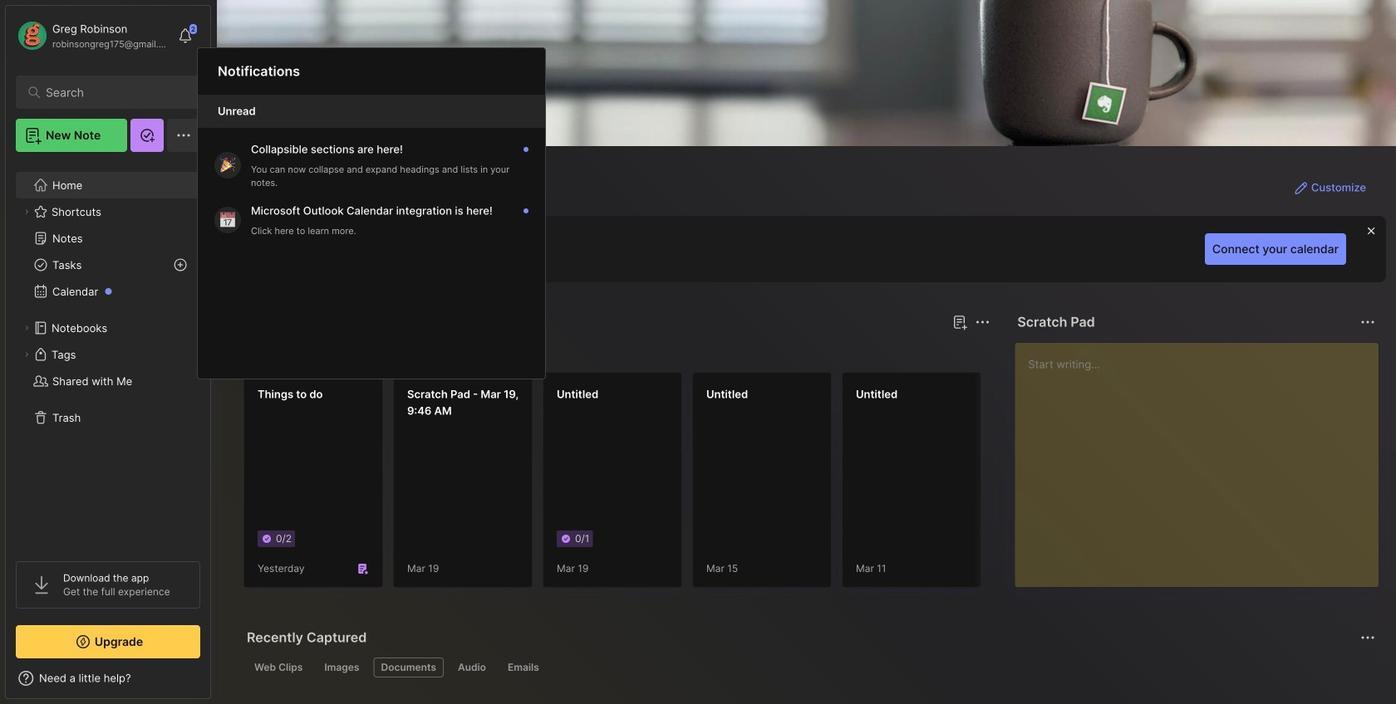 Task type: vqa. For each thing, say whether or not it's contained in the screenshot.
Search text field
yes



Task type: describe. For each thing, give the bounding box(es) containing it.
main element
[[0, 0, 216, 705]]

Search text field
[[46, 85, 178, 101]]

expand tags image
[[22, 350, 32, 360]]



Task type: locate. For each thing, give the bounding box(es) containing it.
tree
[[6, 162, 210, 547]]

Start writing… text field
[[1028, 343, 1378, 574]]

expand notebooks image
[[22, 323, 32, 333]]

Account field
[[16, 19, 170, 52]]

WHAT'S NEW field
[[6, 666, 210, 692]]

more actions image
[[973, 313, 993, 332], [1358, 313, 1378, 332], [1358, 628, 1378, 648]]

None search field
[[46, 82, 178, 102]]

More actions field
[[971, 311, 994, 334], [1356, 311, 1380, 334], [1356, 627, 1380, 650]]

tree inside main element
[[6, 162, 210, 547]]

tab list
[[247, 658, 1373, 678]]

none search field inside main element
[[46, 82, 178, 102]]

row group
[[244, 372, 1396, 598]]

click to collapse image
[[210, 674, 222, 694]]

tab
[[302, 342, 370, 362], [247, 658, 310, 678], [317, 658, 367, 678], [374, 658, 444, 678], [450, 658, 494, 678], [500, 658, 547, 678]]



